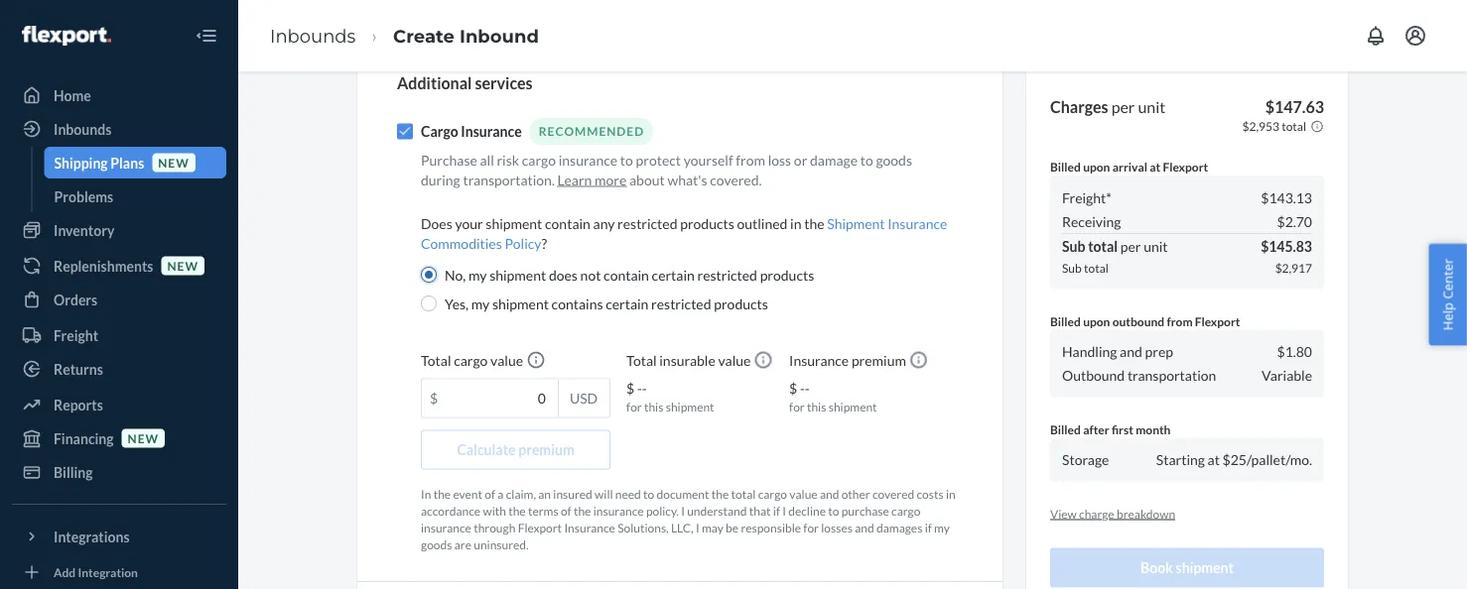 Task type: vqa. For each thing, say whether or not it's contained in the screenshot.
1st upon from the top
yes



Task type: locate. For each thing, give the bounding box(es) containing it.
month
[[1136, 423, 1171, 437]]

at right arrival
[[1150, 160, 1161, 174]]

from inside purchase all risk cargo insurance to protect yourself from loss or damage to goods during transportation.
[[736, 151, 766, 168]]

with
[[483, 504, 506, 519]]

after
[[1084, 423, 1110, 437]]

total for total insurable value
[[627, 353, 657, 369]]

1 this from the left
[[645, 400, 664, 414]]

products for yes, my shipment contains certain restricted products
[[714, 295, 769, 312]]

purchase
[[421, 151, 478, 168]]

1 horizontal spatial total
[[627, 353, 657, 369]]

view charge breakdown
[[1051, 507, 1176, 521]]

first
[[1112, 423, 1134, 437]]

0 horizontal spatial premium
[[519, 442, 575, 459]]

per down receiving
[[1121, 238, 1142, 255]]

recommended
[[539, 124, 645, 138]]

outbound
[[1063, 367, 1126, 384]]

does
[[549, 267, 578, 283]]

total inside in the event of a claim, an insured will need to document the total cargo value and other covered costs in accordance with the terms of the insurance policy. i understand that if i decline to purchase cargo insurance through flexport insurance solutions, llc, i may be responsible for losses and damages if my goods are uninsured.
[[732, 487, 756, 501]]

0 vertical spatial restricted
[[618, 215, 678, 232]]

flexport right arrival
[[1164, 160, 1209, 174]]

premium inside button
[[519, 442, 575, 459]]

premium for calculate premium
[[519, 442, 575, 459]]

flexport inside in the event of a claim, an insured will need to document the total cargo value and other covered costs in accordance with the terms of the insurance policy. i understand that if i decline to purchase cargo insurance through flexport insurance solutions, llc, i may be responsible for losses and damages if my goods are uninsured.
[[518, 521, 562, 536]]

1 vertical spatial unit
[[1144, 238, 1169, 255]]

about
[[630, 171, 665, 188]]

at
[[1150, 160, 1161, 174], [1208, 452, 1221, 469]]

0 horizontal spatial i
[[682, 504, 685, 519]]

None checkbox
[[397, 123, 413, 139]]

shipment inside "button"
[[1176, 560, 1235, 577]]

1 vertical spatial if
[[925, 521, 932, 536]]

new down reports link
[[128, 431, 159, 446]]

outbound transportation
[[1063, 367, 1217, 384]]

insurance up learn more link
[[559, 151, 618, 168]]

insurance premium
[[790, 353, 909, 369]]

$145.83
[[1262, 238, 1313, 255]]

billed up freight*
[[1051, 160, 1081, 174]]

0 vertical spatial my
[[469, 267, 487, 283]]

1 total from the left
[[421, 353, 451, 369]]

0 vertical spatial goods
[[876, 151, 913, 168]]

2 vertical spatial my
[[935, 521, 950, 536]]

the left the shipment
[[805, 215, 825, 232]]

1 billed from the top
[[1051, 160, 1081, 174]]

0 vertical spatial billed
[[1051, 160, 1081, 174]]

does your shipment contain any restricted products outlined in the
[[421, 215, 828, 232]]

$ -- for this shipment
[[627, 380, 715, 414], [790, 380, 878, 414]]

what's
[[668, 171, 708, 188]]

replenishments
[[54, 258, 153, 275]]

for right 'usd'
[[627, 400, 642, 414]]

cargo up that
[[759, 487, 788, 501]]

0 vertical spatial unit
[[1139, 97, 1166, 116]]

1 vertical spatial sub
[[1063, 261, 1082, 276]]

insurance
[[461, 123, 522, 140], [888, 215, 948, 232], [790, 353, 849, 369], [565, 521, 616, 536]]

1 sub from the top
[[1063, 238, 1086, 255]]

1 horizontal spatial if
[[925, 521, 932, 536]]

1 vertical spatial and
[[820, 487, 840, 501]]

4 - from the left
[[805, 380, 810, 397]]

total left insurable
[[627, 353, 657, 369]]

starting at $25/pallet/mo.
[[1157, 452, 1313, 469]]

charges
[[1051, 97, 1109, 116]]

0 horizontal spatial in
[[791, 215, 802, 232]]

value up enter cargo value text box
[[491, 353, 523, 369]]

0 vertical spatial contain
[[545, 215, 591, 232]]

at right the starting
[[1208, 452, 1221, 469]]

this down insurable
[[645, 400, 664, 414]]

of left a
[[485, 487, 496, 501]]

$143.13
[[1262, 189, 1313, 206]]

1 upon from the top
[[1084, 160, 1111, 174]]

restricted
[[618, 215, 678, 232], [698, 267, 758, 283], [652, 295, 712, 312]]

my right the no,
[[469, 267, 487, 283]]

shipment insurance commodities policy link
[[421, 215, 948, 252]]

restricted right any
[[618, 215, 678, 232]]

$ -- for this shipment down insurable
[[627, 380, 715, 414]]

1 horizontal spatial value
[[719, 353, 751, 369]]

0 vertical spatial products
[[681, 215, 735, 232]]

the down claim,
[[509, 504, 526, 519]]

0 vertical spatial from
[[736, 151, 766, 168]]

1 horizontal spatial inbounds
[[270, 25, 356, 47]]

None radio
[[421, 267, 437, 283]]

from
[[736, 151, 766, 168], [1167, 314, 1193, 329]]

flexport up "transportation"
[[1196, 314, 1241, 329]]

learn more link
[[558, 171, 627, 188]]

of
[[485, 487, 496, 501], [561, 504, 572, 519]]

in right costs
[[947, 487, 956, 501]]

2 horizontal spatial and
[[1120, 344, 1143, 360]]

0 vertical spatial new
[[158, 155, 189, 170]]

1 horizontal spatial inbounds link
[[270, 25, 356, 47]]

1 horizontal spatial and
[[855, 521, 875, 536]]

outlined
[[737, 215, 788, 232]]

from up prep
[[1167, 314, 1193, 329]]

billed up handling
[[1051, 314, 1081, 329]]

value up decline
[[790, 487, 818, 501]]

0 vertical spatial sub
[[1063, 238, 1086, 255]]

0 horizontal spatial and
[[820, 487, 840, 501]]

help center button
[[1430, 244, 1468, 346]]

0 horizontal spatial this
[[645, 400, 664, 414]]

billed left after
[[1051, 423, 1081, 437]]

2 vertical spatial products
[[714, 295, 769, 312]]

this for insurance
[[807, 400, 827, 414]]

1 vertical spatial goods
[[421, 538, 452, 553]]

1 horizontal spatial $ -- for this shipment
[[790, 380, 878, 414]]

$2.70
[[1278, 213, 1313, 230]]

1 horizontal spatial in
[[947, 487, 956, 501]]

unit
[[1139, 97, 1166, 116], [1144, 238, 1169, 255]]

solutions,
[[618, 521, 669, 536]]

value
[[491, 353, 523, 369], [719, 353, 751, 369], [790, 487, 818, 501]]

1 horizontal spatial from
[[1167, 314, 1193, 329]]

goods left are
[[421, 538, 452, 553]]

new up orders link
[[167, 259, 199, 273]]

starting
[[1157, 452, 1206, 469]]

products down what's
[[681, 215, 735, 232]]

if right that
[[774, 504, 781, 519]]

goods inside in the event of a claim, an insured will need to document the total cargo value and other covered costs in accordance with the terms of the insurance policy. i understand that if i decline to purchase cargo insurance through flexport insurance solutions, llc, i may be responsible for losses and damages if my goods are uninsured.
[[421, 538, 452, 553]]

to up losses
[[829, 504, 840, 519]]

uninsured.
[[474, 538, 529, 553]]

total down receiving
[[1089, 238, 1118, 255]]

1 - from the left
[[638, 380, 642, 397]]

and down purchase
[[855, 521, 875, 536]]

1 horizontal spatial premium
[[852, 353, 907, 369]]

unit up billed upon outbound from flexport
[[1144, 238, 1169, 255]]

loss
[[768, 151, 792, 168]]

2 vertical spatial flexport
[[518, 521, 562, 536]]

or
[[794, 151, 808, 168]]

0 horizontal spatial from
[[736, 151, 766, 168]]

1 horizontal spatial of
[[561, 504, 572, 519]]

upon up handling
[[1084, 314, 1111, 329]]

view charge breakdown button
[[1051, 506, 1325, 523]]

0 horizontal spatial total
[[421, 353, 451, 369]]

sub up sub total
[[1063, 238, 1086, 255]]

inventory link
[[12, 215, 226, 246]]

flexport down terms
[[518, 521, 562, 536]]

1 vertical spatial billed
[[1051, 314, 1081, 329]]

additional services
[[397, 73, 533, 92]]

insurance down accordance on the bottom
[[421, 521, 472, 536]]

0 horizontal spatial at
[[1150, 160, 1161, 174]]

2 vertical spatial billed
[[1051, 423, 1081, 437]]

1 vertical spatial upon
[[1084, 314, 1111, 329]]

my right yes,
[[472, 295, 490, 312]]

0 horizontal spatial if
[[774, 504, 781, 519]]

1 vertical spatial contain
[[604, 267, 649, 283]]

restricted up insurable
[[652, 295, 712, 312]]

i
[[682, 504, 685, 519], [783, 504, 787, 519], [696, 521, 700, 536]]

yourself
[[684, 151, 734, 168]]

products up the total insurable value
[[714, 295, 769, 312]]

create
[[393, 25, 455, 47]]

help
[[1440, 303, 1457, 331]]

home link
[[12, 79, 226, 111]]

3 billed from the top
[[1051, 423, 1081, 437]]

contain
[[545, 215, 591, 232], [604, 267, 649, 283]]

$ right 'usd'
[[627, 380, 635, 397]]

restricted down shipment insurance commodities policy "link"
[[698, 267, 758, 283]]

total cargo value
[[421, 353, 526, 369]]

if right the damages
[[925, 521, 932, 536]]

0 horizontal spatial value
[[491, 353, 523, 369]]

1 horizontal spatial i
[[696, 521, 700, 536]]

1 horizontal spatial at
[[1208, 452, 1221, 469]]

total down yes,
[[421, 353, 451, 369]]

2 upon from the top
[[1084, 314, 1111, 329]]

total up that
[[732, 487, 756, 501]]

1 vertical spatial in
[[947, 487, 956, 501]]

this down insurance premium
[[807, 400, 827, 414]]

returns link
[[12, 354, 226, 385]]

my down costs
[[935, 521, 950, 536]]

$ -- for this shipment down insurance premium
[[790, 380, 878, 414]]

premium for insurance premium
[[852, 353, 907, 369]]

new for financing
[[128, 431, 159, 446]]

upon up freight*
[[1084, 160, 1111, 174]]

inbounds link
[[270, 25, 356, 47], [12, 113, 226, 145]]

integration
[[78, 566, 138, 580]]

and left other at the bottom of page
[[820, 487, 840, 501]]

and up outbound transportation
[[1120, 344, 1143, 360]]

charges per unit
[[1051, 97, 1166, 116]]

yes,
[[445, 295, 469, 312]]

unit up arrival
[[1139, 97, 1166, 116]]

0 vertical spatial premium
[[852, 353, 907, 369]]

value right insurable
[[719, 353, 751, 369]]

for down insurance premium
[[790, 400, 805, 414]]

1 horizontal spatial goods
[[876, 151, 913, 168]]

0 vertical spatial inbounds
[[270, 25, 356, 47]]

1 vertical spatial new
[[167, 259, 199, 273]]

$1.80
[[1278, 344, 1313, 360]]

cargo up the damages
[[892, 504, 921, 519]]

total for sub total
[[1085, 261, 1109, 276]]

2 horizontal spatial $
[[790, 380, 798, 397]]

1 vertical spatial certain
[[606, 295, 649, 312]]

insurance down need
[[594, 504, 644, 519]]

variable
[[1263, 367, 1313, 384]]

problems link
[[44, 181, 226, 213]]

i left "may"
[[696, 521, 700, 536]]

per
[[1112, 97, 1136, 116], [1121, 238, 1142, 255]]

for down decline
[[804, 521, 819, 536]]

through
[[474, 521, 516, 536]]

$ -- for this shipment for total
[[627, 380, 715, 414]]

per right charges
[[1112, 97, 1136, 116]]

freight
[[54, 327, 98, 344]]

new right plans
[[158, 155, 189, 170]]

losses
[[822, 521, 853, 536]]

2 this from the left
[[807, 400, 827, 414]]

0 horizontal spatial contain
[[545, 215, 591, 232]]

inbounds
[[270, 25, 356, 47], [54, 121, 112, 138]]

my for no,
[[469, 267, 487, 283]]

cargo right risk
[[522, 151, 556, 168]]

2 total from the left
[[627, 353, 657, 369]]

0 vertical spatial certain
[[652, 267, 695, 283]]

billed
[[1051, 160, 1081, 174], [1051, 314, 1081, 329], [1051, 423, 1081, 437]]

0 horizontal spatial goods
[[421, 538, 452, 553]]

certain down shipment insurance commodities policy "link"
[[652, 267, 695, 283]]

$ for total
[[627, 380, 635, 397]]

breadcrumbs navigation
[[254, 7, 555, 65]]

sub total
[[1063, 261, 1109, 276]]

products down outlined at the right
[[760, 267, 815, 283]]

0 vertical spatial upon
[[1084, 160, 1111, 174]]

returns
[[54, 361, 103, 378]]

0 vertical spatial in
[[791, 215, 802, 232]]

sub down sub total per unit
[[1063, 261, 1082, 276]]

0 vertical spatial insurance
[[559, 151, 618, 168]]

certain down no, my shipment does not contain certain restricted products
[[606, 295, 649, 312]]

i up responsible in the right of the page
[[783, 504, 787, 519]]

flexport logo image
[[22, 26, 111, 46]]

from up covered.
[[736, 151, 766, 168]]

shipment right book
[[1176, 560, 1235, 577]]

inventory
[[54, 222, 115, 239]]

sub for sub total
[[1063, 261, 1082, 276]]

an
[[539, 487, 551, 501]]

reports
[[54, 397, 103, 414]]

not
[[581, 267, 601, 283]]

that
[[750, 504, 771, 519]]

1 vertical spatial premium
[[519, 442, 575, 459]]

1 vertical spatial my
[[472, 295, 490, 312]]

may
[[702, 521, 724, 536]]

my for yes,
[[472, 295, 490, 312]]

goods
[[876, 151, 913, 168], [421, 538, 452, 553]]

2 billed from the top
[[1051, 314, 1081, 329]]

the up understand
[[712, 487, 729, 501]]

1 vertical spatial flexport
[[1196, 314, 1241, 329]]

damage
[[810, 151, 858, 168]]

$ down total cargo value
[[430, 390, 438, 407]]

1 horizontal spatial $
[[627, 380, 635, 397]]

0 horizontal spatial inbounds link
[[12, 113, 226, 145]]

protect
[[636, 151, 681, 168]]

freight link
[[12, 320, 226, 352]]

1 horizontal spatial certain
[[652, 267, 695, 283]]

$ down insurance premium
[[790, 380, 798, 397]]

1 $ -- for this shipment from the left
[[627, 380, 715, 414]]

0 vertical spatial flexport
[[1164, 160, 1209, 174]]

in right outlined at the right
[[791, 215, 802, 232]]

1 vertical spatial inbounds
[[54, 121, 112, 138]]

this
[[645, 400, 664, 414], [807, 400, 827, 414]]

0 horizontal spatial $ -- for this shipment
[[627, 380, 715, 414]]

covered.
[[710, 171, 762, 188]]

1 horizontal spatial this
[[807, 400, 827, 414]]

sub for sub total per unit
[[1063, 238, 1086, 255]]

flexport
[[1164, 160, 1209, 174], [1196, 314, 1241, 329], [518, 521, 562, 536]]

contain up yes, my shipment contains certain restricted products
[[604, 267, 649, 283]]

2 horizontal spatial value
[[790, 487, 818, 501]]

i down document
[[682, 504, 685, 519]]

0 horizontal spatial of
[[485, 487, 496, 501]]

0 vertical spatial inbounds link
[[270, 25, 356, 47]]

contain up ?
[[545, 215, 591, 232]]

view
[[1051, 507, 1077, 521]]

cargo inside purchase all risk cargo insurance to protect yourself from loss or damage to goods during transportation.
[[522, 151, 556, 168]]

responsible
[[741, 521, 802, 536]]

purchase
[[842, 504, 890, 519]]

None radio
[[421, 296, 437, 312]]

2 vertical spatial restricted
[[652, 295, 712, 312]]

goods right damage
[[876, 151, 913, 168]]

total down sub total per unit
[[1085, 261, 1109, 276]]

2 sub from the top
[[1063, 261, 1082, 276]]

new for shipping plans
[[158, 155, 189, 170]]

cargo insurance
[[421, 123, 522, 140]]

-
[[638, 380, 642, 397], [642, 380, 647, 397], [800, 380, 805, 397], [805, 380, 810, 397]]

outbound
[[1113, 314, 1165, 329]]

total down the $147.63 at the right of page
[[1282, 119, 1307, 133]]

2 vertical spatial new
[[128, 431, 159, 446]]

of down "insured"
[[561, 504, 572, 519]]

2 $ -- for this shipment from the left
[[790, 380, 878, 414]]

shipment
[[486, 215, 543, 232], [490, 267, 546, 283], [493, 295, 549, 312], [666, 400, 715, 414], [829, 400, 878, 414], [1176, 560, 1235, 577]]



Task type: describe. For each thing, give the bounding box(es) containing it.
insurance inside in the event of a claim, an insured will need to document the total cargo value and other covered costs in accordance with the terms of the insurance policy. i understand that if i decline to purchase cargo insurance through flexport insurance solutions, llc, i may be responsible for losses and damages if my goods are uninsured.
[[565, 521, 616, 536]]

billed for handling and prep
[[1051, 314, 1081, 329]]

arrival
[[1113, 160, 1148, 174]]

charge
[[1080, 507, 1115, 521]]

flexport for outbound transportation
[[1196, 314, 1241, 329]]

no, my shipment does not contain certain restricted products
[[445, 267, 815, 283]]

for for total insurable value
[[627, 400, 642, 414]]

transportation.
[[463, 171, 555, 188]]

shipping plans
[[54, 154, 144, 171]]

claim,
[[506, 487, 536, 501]]

commodities
[[421, 235, 502, 252]]

0 horizontal spatial certain
[[606, 295, 649, 312]]

cargo
[[421, 123, 459, 140]]

risk
[[497, 151, 520, 168]]

costs
[[917, 487, 944, 501]]

purchase all risk cargo insurance to protect yourself from loss or damage to goods during transportation.
[[421, 151, 913, 188]]

new for replenishments
[[167, 259, 199, 273]]

plans
[[111, 154, 144, 171]]

does
[[421, 215, 453, 232]]

0 vertical spatial per
[[1112, 97, 1136, 116]]

to right need
[[644, 487, 655, 501]]

add
[[54, 566, 76, 580]]

2 vertical spatial and
[[855, 521, 875, 536]]

in inside in the event of a claim, an insured will need to document the total cargo value and other covered costs in accordance with the terms of the insurance policy. i understand that if i decline to purchase cargo insurance through flexport insurance solutions, llc, i may be responsible for losses and damages if my goods are uninsured.
[[947, 487, 956, 501]]

shipment down the total insurable value
[[666, 400, 715, 414]]

shipment down does
[[493, 295, 549, 312]]

inbound
[[460, 25, 539, 47]]

create inbound
[[393, 25, 539, 47]]

this for total
[[645, 400, 664, 414]]

shipment down policy
[[490, 267, 546, 283]]

decline
[[789, 504, 826, 519]]

flexport for receiving
[[1164, 160, 1209, 174]]

be
[[726, 521, 739, 536]]

book shipment
[[1141, 560, 1235, 577]]

total for total cargo value
[[421, 353, 451, 369]]

covered
[[873, 487, 915, 501]]

reports link
[[12, 389, 226, 421]]

inbounds link inside breadcrumbs navigation
[[270, 25, 356, 47]]

close navigation image
[[195, 24, 219, 48]]

2 vertical spatial insurance
[[421, 521, 472, 536]]

$ for insurance
[[790, 380, 798, 397]]

total for sub total per unit
[[1089, 238, 1118, 255]]

orders link
[[12, 284, 226, 316]]

insurance inside purchase all risk cargo insurance to protect yourself from loss or damage to goods during transportation.
[[559, 151, 618, 168]]

in the event of a claim, an insured will need to document the total cargo value and other covered costs in accordance with the terms of the insurance policy. i understand that if i decline to purchase cargo insurance through flexport insurance solutions, llc, i may be responsible for losses and damages if my goods are uninsured.
[[421, 487, 956, 553]]

1 vertical spatial per
[[1121, 238, 1142, 255]]

no,
[[445, 267, 466, 283]]

upon for handling and prep
[[1084, 314, 1111, 329]]

the right in
[[434, 487, 451, 501]]

0 horizontal spatial $
[[430, 390, 438, 407]]

1 vertical spatial from
[[1167, 314, 1193, 329]]

1 vertical spatial insurance
[[594, 504, 644, 519]]

shipping
[[54, 154, 108, 171]]

contains
[[552, 295, 603, 312]]

freight*
[[1063, 189, 1112, 206]]

1 vertical spatial inbounds link
[[12, 113, 226, 145]]

policy.
[[646, 504, 679, 519]]

value for insurable
[[719, 353, 751, 369]]

billed upon arrival at flexport
[[1051, 160, 1209, 174]]

usd
[[570, 390, 598, 407]]

any
[[593, 215, 615, 232]]

transportation
[[1128, 367, 1217, 384]]

damages
[[877, 521, 923, 536]]

1 vertical spatial restricted
[[698, 267, 758, 283]]

calculate premium button
[[421, 430, 611, 470]]

value for cargo
[[491, 353, 523, 369]]

open notifications image
[[1365, 24, 1389, 48]]

billing
[[54, 464, 93, 481]]

more
[[595, 171, 627, 188]]

for inside in the event of a claim, an insured will need to document the total cargo value and other covered costs in accordance with the terms of the insurance policy. i understand that if i decline to purchase cargo insurance through flexport insurance solutions, llc, i may be responsible for losses and damages if my goods are uninsured.
[[804, 521, 819, 536]]

to right damage
[[861, 151, 874, 168]]

2 horizontal spatial i
[[783, 504, 787, 519]]

insured
[[554, 487, 593, 501]]

0 vertical spatial of
[[485, 487, 496, 501]]

create inbound link
[[393, 25, 539, 47]]

storage
[[1063, 452, 1110, 469]]

restricted for certain
[[652, 295, 712, 312]]

Enter cargo value text field
[[422, 380, 558, 418]]

will
[[595, 487, 613, 501]]

add integration link
[[12, 561, 226, 585]]

to up more
[[621, 151, 633, 168]]

$2,917
[[1276, 261, 1313, 276]]

book
[[1141, 560, 1174, 577]]

1 vertical spatial at
[[1208, 452, 1221, 469]]

help center
[[1440, 259, 1457, 331]]

financing
[[54, 431, 114, 447]]

$2,953 total
[[1243, 119, 1307, 133]]

llc,
[[671, 521, 694, 536]]

your
[[455, 215, 483, 232]]

accordance
[[421, 504, 481, 519]]

total for $2,953 total
[[1282, 119, 1307, 133]]

$147.63
[[1266, 97, 1325, 116]]

3 - from the left
[[800, 380, 805, 397]]

handling and prep
[[1063, 344, 1174, 360]]

2 - from the left
[[642, 380, 647, 397]]

other
[[842, 487, 871, 501]]

restricted for any
[[618, 215, 678, 232]]

insurable
[[660, 353, 716, 369]]

shipment up policy
[[486, 215, 543, 232]]

billed for freight*
[[1051, 160, 1081, 174]]

products for does your shipment contain any restricted products outlined in the
[[681, 215, 735, 232]]

upon for freight*
[[1084, 160, 1111, 174]]

the down "insured"
[[574, 504, 591, 519]]

policy
[[505, 235, 542, 252]]

open account menu image
[[1404, 24, 1428, 48]]

0 horizontal spatial inbounds
[[54, 121, 112, 138]]

for for insurance premium
[[790, 400, 805, 414]]

goods inside purchase all risk cargo insurance to protect yourself from loss or damage to goods during transportation.
[[876, 151, 913, 168]]

breakdown
[[1117, 507, 1176, 521]]

understand
[[687, 504, 747, 519]]

shipment insurance commodities policy
[[421, 215, 948, 252]]

$ -- for this shipment for insurance
[[790, 380, 878, 414]]

home
[[54, 87, 91, 104]]

handling
[[1063, 344, 1118, 360]]

problems
[[54, 188, 113, 205]]

my inside in the event of a claim, an insured will need to document the total cargo value and other covered costs in accordance with the terms of the insurance policy. i understand that if i decline to purchase cargo insurance through flexport insurance solutions, llc, i may be responsible for losses and damages if my goods are uninsured.
[[935, 521, 950, 536]]

1 horizontal spatial contain
[[604, 267, 649, 283]]

inbounds inside breadcrumbs navigation
[[270, 25, 356, 47]]

billing link
[[12, 457, 226, 489]]

receiving
[[1063, 213, 1122, 230]]

1 vertical spatial of
[[561, 504, 572, 519]]

integrations
[[54, 529, 130, 546]]

shipment
[[828, 215, 886, 232]]

?
[[542, 235, 547, 252]]

0 vertical spatial if
[[774, 504, 781, 519]]

shipment down insurance premium
[[829, 400, 878, 414]]

cargo up enter cargo value text box
[[454, 353, 488, 369]]

1 vertical spatial products
[[760, 267, 815, 283]]

orders
[[54, 292, 98, 308]]

insurance inside the shipment insurance commodities policy
[[888, 215, 948, 232]]

event
[[453, 487, 483, 501]]

value inside in the event of a claim, an insured will need to document the total cargo value and other covered costs in accordance with the terms of the insurance policy. i understand that if i decline to purchase cargo insurance through flexport insurance solutions, llc, i may be responsible for losses and damages if my goods are uninsured.
[[790, 487, 818, 501]]

0 vertical spatial at
[[1150, 160, 1161, 174]]

0 vertical spatial and
[[1120, 344, 1143, 360]]



